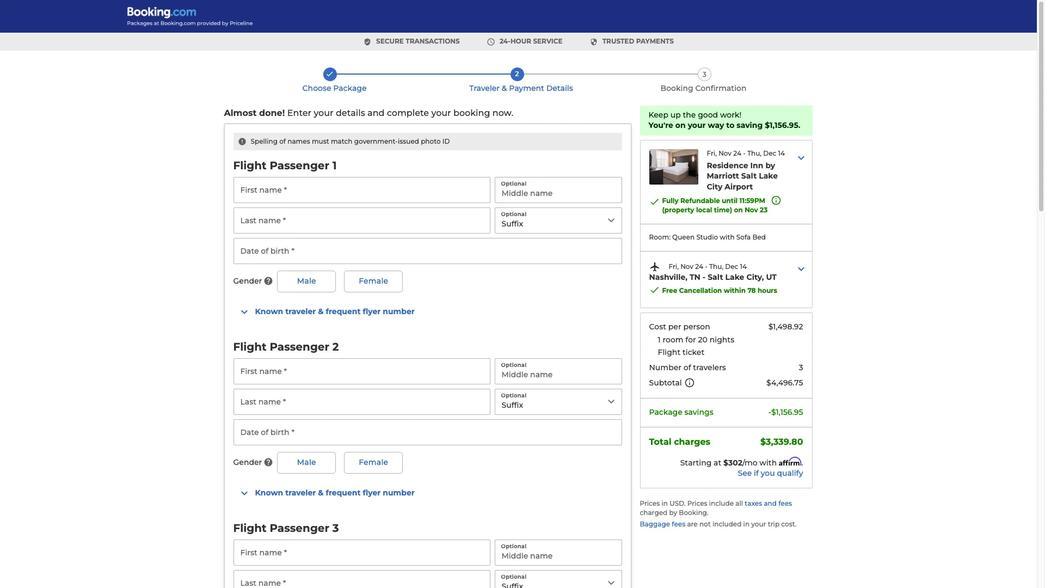 Task type: describe. For each thing, give the bounding box(es) containing it.
booking inside prices in usd . prices include all taxes and fees charged by booking . baggage fees are not included in your trip cost.
[[679, 509, 707, 517]]

match
[[331, 137, 353, 145]]

number
[[649, 363, 682, 372]]

you're
[[649, 120, 674, 130]]

see if you qualify link
[[641, 469, 803, 479]]

cancellation
[[679, 286, 722, 294]]

salt inside fri, nov 24 - thu, dec 14 residence inn by marriott salt lake city airport
[[742, 171, 757, 181]]

nashville, tn - salt lake city, ut
[[649, 272, 777, 282]]

0 vertical spatial booking
[[661, 83, 694, 93]]

number of travelers
[[649, 363, 726, 372]]

1 horizontal spatial .
[[707, 509, 709, 517]]

to
[[727, 120, 735, 130]]

optional for first flight passenger's last name text field on the left top of the page
[[501, 211, 527, 218]]

you
[[761, 469, 775, 478]]

nashville,
[[649, 272, 688, 282]]

trusted payments
[[603, 37, 674, 45]]

First flight passenger's first name text field
[[233, 177, 490, 203]]

traveler for 1
[[285, 307, 316, 316]]

all
[[736, 499, 743, 508]]

23
[[760, 206, 768, 214]]

secure
[[376, 37, 404, 45]]

- inside fri, nov 24 - thu, dec 14 residence inn by marriott salt lake city airport
[[743, 149, 746, 157]]

nights
[[710, 335, 735, 344]]

fri, nov 24 - thu, dec 14 residence inn by marriott salt lake city airport
[[707, 149, 785, 192]]

$1,498.92
[[769, 322, 803, 332]]

flight passenger 2
[[233, 340, 339, 353]]

keep
[[649, 110, 669, 120]]

airport
[[725, 182, 753, 192]]

see
[[738, 469, 752, 478]]

taxes and fees link
[[745, 499, 794, 508]]

photo
[[421, 137, 441, 145]]

flight for flight passenger 3
[[233, 522, 267, 535]]

marriott
[[707, 171, 739, 181]]

are
[[687, 520, 698, 528]]

male for 2
[[297, 458, 316, 467]]

baggage fees link
[[640, 520, 687, 528]]

Optional text field
[[495, 177, 622, 203]]

total
[[649, 436, 672, 447]]

$302
[[724, 458, 743, 468]]

travelers
[[693, 363, 726, 372]]

good
[[698, 110, 718, 120]]

0 horizontal spatial with
[[720, 233, 735, 241]]

1 room  for 20 nights flight ticket
[[658, 335, 735, 357]]

almost
[[224, 108, 257, 118]]

by inside prices in usd . prices include all taxes and fees charged by booking . baggage fees are not included in your trip cost.
[[669, 509, 678, 517]]

your inside prices in usd . prices include all taxes and fees charged by booking . baggage fees are not included in your trip cost.
[[752, 520, 766, 528]]

work!
[[720, 110, 742, 120]]

must
[[312, 137, 329, 145]]

bed
[[753, 233, 766, 241]]

0 vertical spatial 3
[[703, 70, 707, 78]]

keep up the good work! you're on your way to saving $1,156.95.
[[649, 110, 801, 130]]

for
[[686, 335, 696, 344]]

at
[[714, 458, 722, 468]]

now.
[[493, 108, 514, 118]]

enter
[[287, 108, 312, 118]]

0 horizontal spatial package
[[333, 83, 367, 93]]

cost per person
[[649, 322, 710, 332]]

78
[[748, 286, 756, 294]]

0 horizontal spatial salt
[[708, 272, 724, 282]]

0 horizontal spatial in
[[662, 499, 668, 508]]

booking confirmation
[[661, 83, 747, 93]]

& for 2
[[318, 488, 324, 498]]

optional for third flight passenger's first name text field
[[501, 543, 527, 550]]

trusted
[[603, 37, 635, 45]]

cost.
[[782, 520, 797, 528]]

- right tn
[[703, 272, 706, 282]]

frequent for 2
[[326, 488, 361, 498]]

ut
[[766, 272, 777, 282]]

1 horizontal spatial package
[[649, 407, 683, 417]]

traveler for 2
[[285, 488, 316, 498]]

First flight passenger's date of birth telephone field
[[233, 238, 622, 264]]

flight for flight passenger 2
[[233, 340, 267, 353]]

payment
[[509, 83, 544, 93]]

up
[[671, 110, 681, 120]]

fri, nov 24 - thu, dec 14
[[669, 262, 747, 271]]

ticket
[[683, 347, 705, 357]]

names
[[288, 137, 310, 145]]

by inside fri, nov 24 - thu, dec 14 residence inn by marriott salt lake city airport
[[766, 160, 776, 170]]

not
[[700, 520, 711, 528]]

starting at $302 /mo with affirm . see if you qualify
[[681, 457, 803, 478]]

and inside prices in usd . prices include all taxes and fees charged by booking . baggage fees are not included in your trip cost.
[[764, 499, 777, 508]]

nov for fri, nov 24 - thu, dec 14
[[681, 262, 694, 271]]

number for flight passenger 1
[[383, 307, 415, 316]]

of for travelers
[[684, 363, 691, 372]]

passenger for 1
[[270, 159, 330, 172]]

starting
[[681, 458, 712, 468]]

(property
[[662, 206, 695, 214]]

refundable
[[681, 197, 720, 205]]

First flight passenger's last name text field
[[233, 207, 490, 234]]

24-
[[500, 37, 511, 45]]

booking
[[454, 108, 490, 118]]

1 inside "1 room  for 20 nights flight ticket"
[[658, 335, 661, 344]]

subtotal
[[649, 378, 682, 388]]

- up $3,339.80
[[769, 407, 772, 417]]

flight passenger 3
[[233, 522, 339, 535]]

-$1,156.95
[[769, 407, 803, 417]]

flyer for flight passenger 1
[[363, 307, 381, 316]]

Third flight passenger's last name text field
[[233, 570, 490, 588]]

/mo
[[743, 458, 758, 468]]

service
[[533, 37, 563, 45]]

gender for flight passenger 1
[[233, 276, 262, 286]]

government-
[[354, 137, 398, 145]]

complete
[[387, 108, 429, 118]]

studio
[[697, 233, 718, 241]]

optional for second flight passenger's first name text box
[[501, 362, 527, 369]]

hour
[[511, 37, 531, 45]]

optional text field for 3
[[495, 540, 622, 566]]

optional for second flight passenger's last name text field
[[501, 392, 527, 399]]

total charges
[[649, 436, 711, 447]]

cost
[[649, 322, 667, 332]]

fri, for fri, nov 24 - thu, dec 14 residence inn by marriott salt lake city airport
[[707, 149, 717, 157]]

dec for fri, nov 24 - thu, dec 14 residence inn by marriott salt lake city airport
[[764, 149, 777, 157]]

spelling
[[251, 137, 278, 145]]

14 for fri, nov 24 - thu, dec 14 residence inn by marriott salt lake city airport
[[778, 149, 785, 157]]

within
[[724, 286, 746, 294]]

male for 1
[[297, 276, 316, 286]]

known for flight passenger 2
[[255, 488, 283, 498]]

Third flight passenger's first name text field
[[233, 540, 490, 566]]

$3,339.80
[[761, 436, 803, 447]]

usd
[[670, 499, 684, 508]]

traveler & payment details
[[470, 83, 573, 93]]

savings
[[685, 407, 714, 417]]

0 horizontal spatial .
[[684, 499, 686, 508]]



Task type: locate. For each thing, give the bounding box(es) containing it.
Second flight passenger's date of birth telephone field
[[233, 419, 622, 445]]

1 horizontal spatial on
[[734, 206, 743, 214]]

0 horizontal spatial 3
[[333, 522, 339, 535]]

2 frequent from the top
[[326, 488, 361, 498]]

0 vertical spatial known traveler & frequent flyer number
[[255, 307, 415, 316]]

3 up booking confirmation on the top right
[[703, 70, 707, 78]]

2
[[515, 70, 519, 78], [333, 340, 339, 353]]

nov
[[719, 149, 732, 157], [745, 206, 758, 214], [681, 262, 694, 271]]

fri, up nashville,
[[669, 262, 679, 271]]

lake down inn at right top
[[759, 171, 778, 181]]

booking up are
[[679, 509, 707, 517]]

& right traveler
[[502, 83, 507, 93]]

with
[[720, 233, 735, 241], [760, 458, 777, 468]]

0 horizontal spatial lake
[[726, 272, 745, 282]]

prices right usd
[[688, 499, 708, 508]]

known for flight passenger 1
[[255, 307, 283, 316]]

2 known traveler & frequent flyer number from the top
[[255, 488, 415, 498]]

2 passenger from the top
[[270, 340, 330, 353]]

your down the
[[688, 120, 706, 130]]

1 optional from the top
[[501, 180, 527, 187]]

0 vertical spatial of
[[279, 137, 286, 145]]

1 horizontal spatial salt
[[742, 171, 757, 181]]

your right enter
[[314, 108, 334, 118]]

0 horizontal spatial prices
[[640, 499, 660, 508]]

qualify
[[777, 469, 803, 478]]

the
[[683, 110, 696, 120]]

1 horizontal spatial fees
[[779, 499, 792, 508]]

fri, up residence
[[707, 149, 717, 157]]

fri, for fri, nov 24 - thu, dec 14
[[669, 262, 679, 271]]

hours
[[758, 286, 778, 294]]

1 vertical spatial 14
[[740, 262, 747, 271]]

1 optional text field from the top
[[495, 358, 622, 384]]

of left names
[[279, 137, 286, 145]]

6 optional from the top
[[501, 573, 527, 580]]

time)
[[714, 206, 733, 214]]

charges
[[674, 436, 711, 447]]

0 vertical spatial gender
[[233, 276, 262, 286]]

local
[[696, 206, 713, 214]]

1 number from the top
[[383, 307, 415, 316]]

Optional text field
[[495, 358, 622, 384], [495, 540, 622, 566]]

1 vertical spatial fri,
[[669, 262, 679, 271]]

include
[[709, 499, 734, 508]]

number for flight passenger 2
[[383, 488, 415, 498]]

2 gender from the top
[[233, 458, 262, 467]]

2 flyer from the top
[[363, 488, 381, 498]]

gender for flight passenger 2
[[233, 458, 262, 467]]

2 female from the top
[[359, 458, 388, 467]]

payments
[[636, 37, 674, 45]]

& for 1
[[318, 307, 324, 316]]

1 vertical spatial 24
[[696, 262, 704, 271]]

0 vertical spatial nov
[[719, 149, 732, 157]]

nov up tn
[[681, 262, 694, 271]]

2 vertical spatial &
[[318, 488, 324, 498]]

0 horizontal spatial fri,
[[669, 262, 679, 271]]

3 up third flight passenger's first name text field
[[333, 522, 339, 535]]

known up flight passenger 2
[[255, 307, 283, 316]]

if
[[754, 469, 759, 478]]

1 vertical spatial known
[[255, 488, 283, 498]]

fees up cost.
[[779, 499, 792, 508]]

0 vertical spatial and
[[368, 108, 385, 118]]

charged
[[640, 509, 668, 517]]

id
[[443, 137, 450, 145]]

. up "baggage fees" link
[[684, 499, 686, 508]]

1 vertical spatial salt
[[708, 272, 724, 282]]

of for names
[[279, 137, 286, 145]]

0 vertical spatial male
[[297, 276, 316, 286]]

thu, inside fri, nov 24 - thu, dec 14 residence inn by marriott salt lake city airport
[[748, 149, 762, 157]]

1 gender from the top
[[233, 276, 262, 286]]

gender
[[233, 276, 262, 286], [233, 458, 262, 467]]

2 optional from the top
[[501, 211, 527, 218]]

by right inn at right top
[[766, 160, 776, 170]]

passenger
[[270, 159, 330, 172], [270, 340, 330, 353], [270, 522, 330, 535]]

24 for fri, nov 24 - thu, dec 14 residence inn by marriott salt lake city airport
[[734, 149, 742, 157]]

1 down match
[[333, 159, 337, 172]]

1 female from the top
[[359, 276, 388, 286]]

lake inside fri, nov 24 - thu, dec 14 residence inn by marriott salt lake city airport
[[759, 171, 778, 181]]

inn
[[751, 160, 764, 170]]

thu, up nashville, tn - salt lake city, ut
[[710, 262, 724, 271]]

room
[[663, 335, 684, 344]]

1 vertical spatial frequent
[[326, 488, 361, 498]]

1 passenger from the top
[[270, 159, 330, 172]]

on down until
[[734, 206, 743, 214]]

11:59pm
[[740, 197, 766, 205]]

0 horizontal spatial fees
[[672, 520, 686, 528]]

nov for fri, nov 24 - thu, dec 14 residence inn by marriott salt lake city airport
[[719, 149, 732, 157]]

details
[[336, 108, 365, 118]]

optional for first flight passenger's first name text field
[[501, 180, 527, 187]]

24 for fri, nov 24 - thu, dec 14
[[696, 262, 704, 271]]

male
[[297, 276, 316, 286], [297, 458, 316, 467]]

your left trip
[[752, 520, 766, 528]]

fully
[[662, 197, 679, 205]]

.
[[802, 458, 803, 468], [684, 499, 686, 508], [707, 509, 709, 517]]

saving
[[737, 120, 763, 130]]

Second flight passenger's last name text field
[[233, 389, 490, 415]]

& up flight passenger 3
[[318, 488, 324, 498]]

$1,156.95.
[[765, 120, 801, 130]]

fees left are
[[672, 520, 686, 528]]

lake up within
[[726, 272, 745, 282]]

and
[[368, 108, 385, 118], [764, 499, 777, 508]]

1 vertical spatial passenger
[[270, 340, 330, 353]]

booking.com packages image
[[127, 7, 254, 26]]

1 male from the top
[[297, 276, 316, 286]]

1 vertical spatial fees
[[672, 520, 686, 528]]

0 vertical spatial dec
[[764, 149, 777, 157]]

traveler up flight passenger 2
[[285, 307, 316, 316]]

1 vertical spatial thu,
[[710, 262, 724, 271]]

14 up city,
[[740, 262, 747, 271]]

3 passenger from the top
[[270, 522, 330, 535]]

0 vertical spatial by
[[766, 160, 776, 170]]

0 horizontal spatial 2
[[333, 340, 339, 353]]

1 vertical spatial known traveler & frequent flyer number
[[255, 488, 415, 498]]

0 horizontal spatial nov
[[681, 262, 694, 271]]

24 up residence
[[734, 149, 742, 157]]

0 horizontal spatial dec
[[725, 262, 739, 271]]

3 up the $4,496.75
[[799, 363, 803, 372]]

2 up second flight passenger's first name text box
[[333, 340, 339, 353]]

dec inside fri, nov 24 - thu, dec 14 residence inn by marriott salt lake city airport
[[764, 149, 777, 157]]

2 up traveler & payment details
[[515, 70, 519, 78]]

- up nashville, tn - salt lake city, ut
[[705, 262, 708, 271]]

0 vertical spatial 2
[[515, 70, 519, 78]]

female for 1
[[359, 276, 388, 286]]

1 vertical spatial dec
[[725, 262, 739, 271]]

flight inside "1 room  for 20 nights flight ticket"
[[658, 347, 681, 357]]

1 vertical spatial lake
[[726, 272, 745, 282]]

traveler up flight passenger 3
[[285, 488, 316, 498]]

0 vertical spatial optional text field
[[495, 358, 622, 384]]

per
[[669, 322, 682, 332]]

confirmation
[[696, 83, 747, 93]]

1 down cost
[[658, 335, 661, 344]]

0 vertical spatial package
[[333, 83, 367, 93]]

-
[[743, 149, 746, 157], [705, 262, 708, 271], [703, 272, 706, 282], [769, 407, 772, 417]]

1 vertical spatial 2
[[333, 340, 339, 353]]

0 vertical spatial female
[[359, 276, 388, 286]]

dec
[[764, 149, 777, 157], [725, 262, 739, 271]]

taxes
[[745, 499, 763, 508]]

14 down $1,156.95.
[[778, 149, 785, 157]]

prices up charged
[[640, 499, 660, 508]]

1 horizontal spatial 24
[[734, 149, 742, 157]]

1 horizontal spatial by
[[766, 160, 776, 170]]

known traveler & frequent flyer number for 2
[[255, 488, 415, 498]]

1 vertical spatial nov
[[745, 206, 758, 214]]

0 vertical spatial fri,
[[707, 149, 717, 157]]

5 optional from the top
[[501, 543, 527, 550]]

with up you
[[760, 458, 777, 468]]

thu, for fri, nov 24 - thu, dec 14
[[710, 262, 724, 271]]

booking up up
[[661, 83, 694, 93]]

1
[[333, 159, 337, 172], [658, 335, 661, 344]]

. up not
[[707, 509, 709, 517]]

on inside keep up the good work! you're on your way to saving $1,156.95.
[[676, 120, 686, 130]]

3
[[703, 70, 707, 78], [799, 363, 803, 372], [333, 522, 339, 535]]

1 vertical spatial by
[[669, 509, 678, 517]]

of up toggle tooltip image
[[684, 363, 691, 372]]

optional text field for 2
[[495, 358, 622, 384]]

1 vertical spatial gender
[[233, 458, 262, 467]]

room:
[[649, 233, 671, 241]]

1 vertical spatial booking
[[679, 509, 707, 517]]

in left usd
[[662, 499, 668, 508]]

on inside fully refundable until 11:59pm (property local time) on nov 23
[[734, 206, 743, 214]]

thu, up inn at right top
[[748, 149, 762, 157]]

dec up nashville, tn - salt lake city, ut
[[725, 262, 739, 271]]

included
[[713, 520, 742, 528]]

lake
[[759, 171, 778, 181], [726, 272, 745, 282]]

choose package
[[303, 83, 367, 93]]

1 vertical spatial and
[[764, 499, 777, 508]]

hotel image image
[[649, 149, 698, 184]]

known up flight passenger 3
[[255, 488, 283, 498]]

flyer for flight passenger 2
[[363, 488, 381, 498]]

package down the subtotal
[[649, 407, 683, 417]]

1 known traveler & frequent flyer number from the top
[[255, 307, 415, 316]]

2 horizontal spatial .
[[802, 458, 803, 468]]

nov inside fri, nov 24 - thu, dec 14 residence inn by marriott salt lake city airport
[[719, 149, 732, 157]]

in right included
[[744, 520, 750, 528]]

1 vertical spatial 3
[[799, 363, 803, 372]]

1 horizontal spatial 14
[[778, 149, 785, 157]]

1 horizontal spatial fri,
[[707, 149, 717, 157]]

&
[[502, 83, 507, 93], [318, 307, 324, 316], [318, 488, 324, 498]]

female for 2
[[359, 458, 388, 467]]

flights image
[[649, 261, 660, 272]]

dec up inn at right top
[[764, 149, 777, 157]]

1 horizontal spatial with
[[760, 458, 777, 468]]

2 prices from the left
[[688, 499, 708, 508]]

and right taxes
[[764, 499, 777, 508]]

2 optional text field from the top
[[495, 540, 622, 566]]

nov inside fully refundable until 11:59pm (property local time) on nov 23
[[745, 206, 758, 214]]

0 vertical spatial with
[[720, 233, 735, 241]]

$1,156.95
[[772, 407, 803, 417]]

1 vertical spatial of
[[684, 363, 691, 372]]

2 number from the top
[[383, 488, 415, 498]]

residence
[[707, 160, 749, 170]]

14
[[778, 149, 785, 157], [740, 262, 747, 271]]

1 vertical spatial optional text field
[[495, 540, 622, 566]]

2 known from the top
[[255, 488, 283, 498]]

your up id
[[432, 108, 451, 118]]

14 for fri, nov 24 - thu, dec 14
[[740, 262, 747, 271]]

1 vertical spatial with
[[760, 458, 777, 468]]

trip
[[768, 520, 780, 528]]

0 vertical spatial traveler
[[285, 307, 316, 316]]

1 vertical spatial on
[[734, 206, 743, 214]]

. up qualify
[[802, 458, 803, 468]]

in
[[662, 499, 668, 508], [744, 520, 750, 528]]

$4,496.75
[[767, 378, 803, 388]]

0 horizontal spatial on
[[676, 120, 686, 130]]

0 vertical spatial thu,
[[748, 149, 762, 157]]

thu, for fri, nov 24 - thu, dec 14 residence inn by marriott salt lake city airport
[[748, 149, 762, 157]]

. inside starting at $302 /mo with affirm . see if you qualify
[[802, 458, 803, 468]]

salt down inn at right top
[[742, 171, 757, 181]]

room: queen studio with sofa bed
[[649, 233, 766, 241]]

by down usd
[[669, 509, 678, 517]]

traveler
[[470, 83, 500, 93]]

2 male from the top
[[297, 458, 316, 467]]

1 vertical spatial number
[[383, 488, 415, 498]]

1 vertical spatial flyer
[[363, 488, 381, 498]]

known traveler & frequent flyer number for 1
[[255, 307, 415, 316]]

until
[[722, 197, 738, 205]]

Second flight passenger's first name text field
[[233, 358, 490, 384]]

1 horizontal spatial and
[[764, 499, 777, 508]]

frequent for 1
[[326, 307, 361, 316]]

baggage
[[640, 520, 670, 528]]

almost done! enter your details and complete your booking now.
[[224, 108, 514, 118]]

passenger for 3
[[270, 522, 330, 535]]

secure transactions
[[376, 37, 460, 45]]

passenger for 2
[[270, 340, 330, 353]]

1 horizontal spatial lake
[[759, 171, 778, 181]]

14 inside fri, nov 24 - thu, dec 14 residence inn by marriott salt lake city airport
[[778, 149, 785, 157]]

0 vertical spatial .
[[802, 458, 803, 468]]

fri,
[[707, 149, 717, 157], [669, 262, 679, 271]]

24-hour service
[[500, 37, 563, 45]]

0 horizontal spatial and
[[368, 108, 385, 118]]

fri, inside fri, nov 24 - thu, dec 14 residence inn by marriott salt lake city airport
[[707, 149, 717, 157]]

24
[[734, 149, 742, 157], [696, 262, 704, 271]]

0 vertical spatial frequent
[[326, 307, 361, 316]]

toggle tooltip image
[[684, 378, 695, 388]]

0 vertical spatial passenger
[[270, 159, 330, 172]]

& up flight passenger 2
[[318, 307, 324, 316]]

booking
[[661, 83, 694, 93], [679, 509, 707, 517]]

dec for fri, nov 24 - thu, dec 14
[[725, 262, 739, 271]]

1 vertical spatial .
[[684, 499, 686, 508]]

with inside starting at $302 /mo with affirm . see if you qualify
[[760, 458, 777, 468]]

transactions
[[406, 37, 460, 45]]

flight for flight passenger 1
[[233, 159, 267, 172]]

0 vertical spatial 24
[[734, 149, 742, 157]]

0 horizontal spatial 14
[[740, 262, 747, 271]]

1 horizontal spatial 1
[[658, 335, 661, 344]]

0 vertical spatial fees
[[779, 499, 792, 508]]

your inside keep up the good work! you're on your way to saving $1,156.95.
[[688, 120, 706, 130]]

0 vertical spatial 14
[[778, 149, 785, 157]]

1 vertical spatial male
[[297, 458, 316, 467]]

tn
[[690, 272, 701, 282]]

1 horizontal spatial 2
[[515, 70, 519, 78]]

1 vertical spatial in
[[744, 520, 750, 528]]

20
[[698, 335, 708, 344]]

2 traveler from the top
[[285, 488, 316, 498]]

1 horizontal spatial prices
[[688, 499, 708, 508]]

0 vertical spatial in
[[662, 499, 668, 508]]

optional for third flight passenger's last name 'text box'
[[501, 573, 527, 580]]

1 horizontal spatial thu,
[[748, 149, 762, 157]]

queen
[[673, 233, 695, 241]]

choose
[[303, 83, 331, 93]]

24 inside fri, nov 24 - thu, dec 14 residence inn by marriott salt lake city airport
[[734, 149, 742, 157]]

2 horizontal spatial nov
[[745, 206, 758, 214]]

4 optional from the top
[[501, 392, 527, 399]]

affirm
[[779, 457, 802, 466]]

0 vertical spatial 1
[[333, 159, 337, 172]]

1 frequent from the top
[[326, 307, 361, 316]]

24 up tn
[[696, 262, 704, 271]]

spelling of names must match government-issued photo id
[[251, 137, 450, 145]]

traveler
[[285, 307, 316, 316], [285, 488, 316, 498]]

1 known from the top
[[255, 307, 283, 316]]

package
[[333, 83, 367, 93], [649, 407, 683, 417]]

1 horizontal spatial in
[[744, 520, 750, 528]]

- up residence
[[743, 149, 746, 157]]

0 vertical spatial salt
[[742, 171, 757, 181]]

thu,
[[748, 149, 762, 157], [710, 262, 724, 271]]

1 vertical spatial female
[[359, 458, 388, 467]]

0 vertical spatial on
[[676, 120, 686, 130]]

3 optional from the top
[[501, 362, 527, 369]]

1 prices from the left
[[640, 499, 660, 508]]

with left the sofa
[[720, 233, 735, 241]]

1 traveler from the top
[[285, 307, 316, 316]]

female
[[359, 276, 388, 286], [359, 458, 388, 467]]

free
[[662, 286, 678, 294]]

0 vertical spatial number
[[383, 307, 415, 316]]

0 horizontal spatial 24
[[696, 262, 704, 271]]

0 vertical spatial &
[[502, 83, 507, 93]]

package up the 'details'
[[333, 83, 367, 93]]

2 horizontal spatial 3
[[799, 363, 803, 372]]

way
[[708, 120, 724, 130]]

nov up residence
[[719, 149, 732, 157]]

prices
[[640, 499, 660, 508], [688, 499, 708, 508]]

issued
[[398, 137, 419, 145]]

1 flyer from the top
[[363, 307, 381, 316]]

2 vertical spatial passenger
[[270, 522, 330, 535]]

salt down "fri, nov 24 - thu, dec 14"
[[708, 272, 724, 282]]

2 vertical spatial nov
[[681, 262, 694, 271]]

on down up
[[676, 120, 686, 130]]

0 horizontal spatial 1
[[333, 159, 337, 172]]

nov down 11:59pm
[[745, 206, 758, 214]]

1 horizontal spatial dec
[[764, 149, 777, 157]]

fees
[[779, 499, 792, 508], [672, 520, 686, 528]]

0 horizontal spatial of
[[279, 137, 286, 145]]

and right the 'details'
[[368, 108, 385, 118]]

0 vertical spatial known
[[255, 307, 283, 316]]

2 vertical spatial .
[[707, 509, 709, 517]]



Task type: vqa. For each thing, say whether or not it's contained in the screenshot.
Gender to the top
yes



